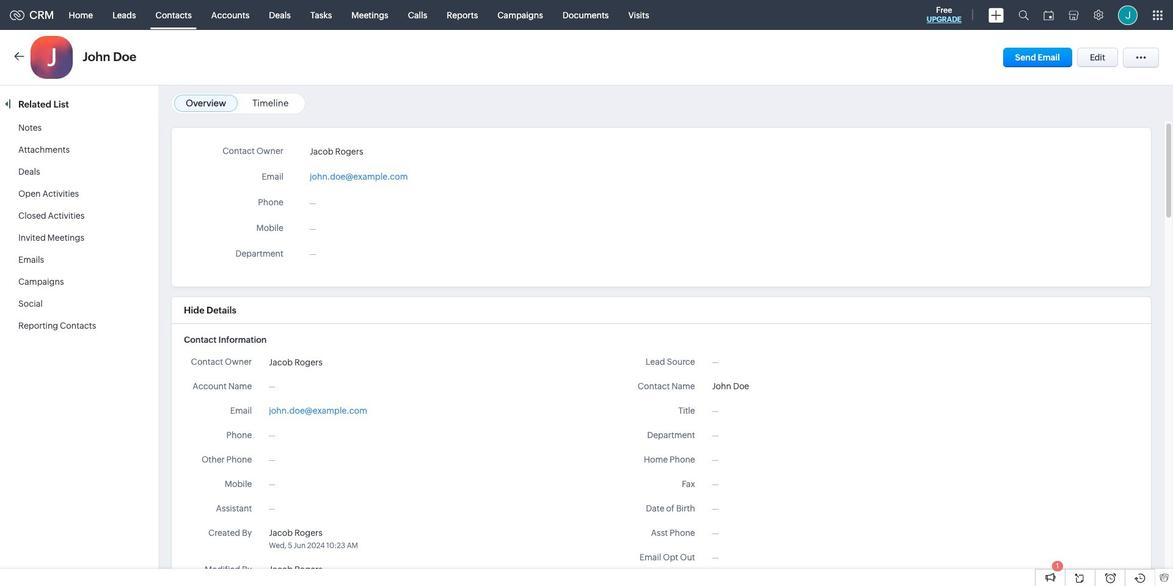 Task type: vqa. For each thing, say whether or not it's contained in the screenshot.
the Create Menu Icon
yes



Task type: locate. For each thing, give the bounding box(es) containing it.
search image
[[1019, 10, 1029, 20]]

profile element
[[1111, 0, 1145, 30]]

calendar image
[[1044, 10, 1054, 20]]

logo image
[[10, 10, 24, 20]]

profile image
[[1119, 5, 1138, 25]]



Task type: describe. For each thing, give the bounding box(es) containing it.
search element
[[1012, 0, 1037, 30]]

create menu image
[[989, 8, 1004, 22]]

create menu element
[[982, 0, 1012, 30]]



